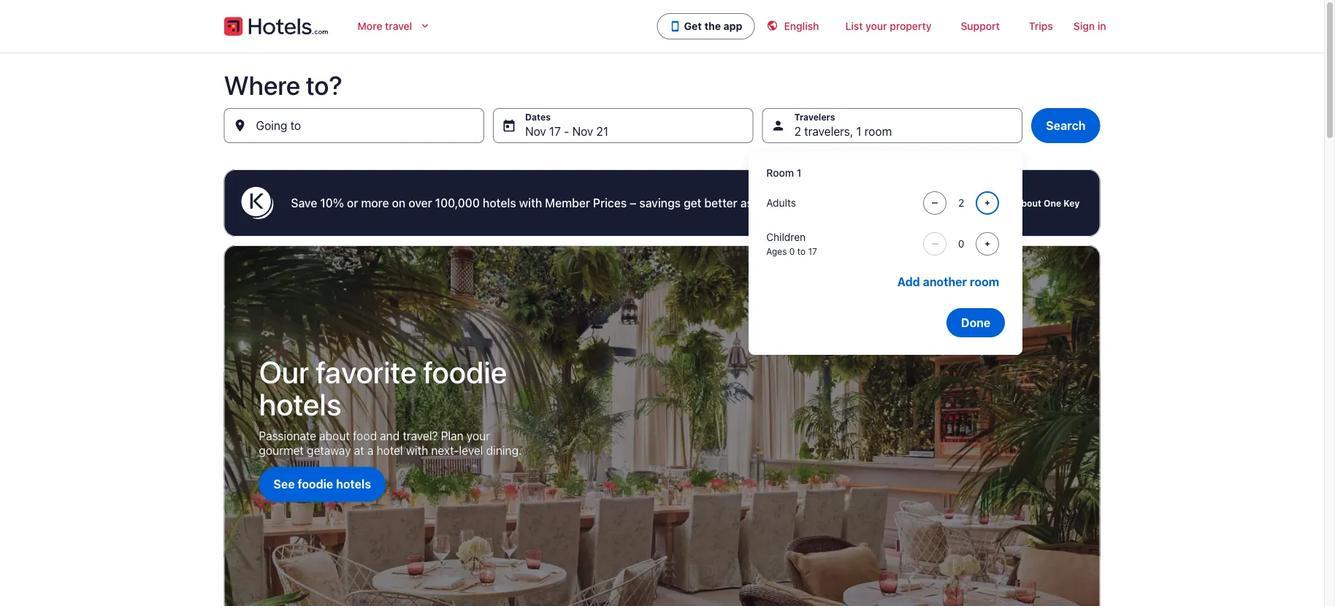 Task type: describe. For each thing, give the bounding box(es) containing it.
more
[[358, 20, 383, 32]]

travel?
[[403, 429, 438, 443]]

hotels logo image
[[224, 15, 329, 38]]

sign in button
[[1068, 12, 1113, 41]]

and
[[380, 429, 400, 443]]

gourmet
[[259, 444, 304, 458]]

on
[[392, 196, 406, 210]]

passionate
[[259, 429, 316, 443]]

key
[[1064, 198, 1081, 208]]

list your property link
[[831, 12, 947, 41]]

0 vertical spatial hotels
[[483, 196, 516, 210]]

plan
[[441, 429, 464, 443]]

save
[[291, 196, 317, 210]]

your inside our favorite foodie hotels passionate about food and travel? plan your gourmet getaway at a hotel with next-level dining.
[[467, 429, 490, 443]]

room inside button
[[971, 275, 1000, 289]]

2 travelers, 1 room
[[795, 125, 892, 138]]

at
[[354, 444, 364, 458]]

add another room button
[[892, 267, 1006, 297]]

trips
[[1030, 20, 1054, 32]]

foodie inside our favorite foodie hotels passionate about food and travel? plan your gourmet getaway at a hotel with next-level dining.
[[423, 354, 508, 390]]

21
[[597, 125, 609, 138]]

over
[[409, 196, 432, 210]]

support link
[[947, 12, 1015, 41]]

0 vertical spatial the
[[705, 20, 721, 32]]

17 inside children ages 0 to 17
[[809, 246, 818, 257]]

1 vertical spatial 1
[[797, 167, 802, 179]]

download the app button image
[[670, 20, 682, 32]]

add
[[898, 275, 921, 289]]

where to?
[[224, 69, 343, 100]]

search button
[[1032, 108, 1101, 143]]

favorite
[[316, 354, 417, 390]]

-
[[564, 125, 570, 138]]

get
[[684, 196, 702, 210]]

0 vertical spatial with
[[519, 196, 542, 210]]

2 vertical spatial hotels
[[336, 478, 371, 492]]

support
[[961, 20, 1000, 32]]

learn about one key
[[990, 198, 1081, 208]]

in
[[1098, 20, 1107, 32]]

through
[[812, 196, 854, 210]]

get the app
[[685, 20, 743, 32]]

done
[[962, 316, 991, 330]]

a
[[368, 444, 374, 458]]

or
[[347, 196, 358, 210]]

your inside list your property "link"
[[866, 20, 888, 32]]

to
[[798, 246, 806, 257]]

dining.
[[487, 444, 522, 458]]

nov 17 - nov 21
[[526, 125, 609, 138]]

app
[[724, 20, 743, 32]]

as
[[741, 196, 753, 210]]

decrease the number of adults in room 1 image
[[927, 197, 944, 209]]

add another room
[[898, 275, 1000, 289]]

see foodie hotels link
[[259, 467, 386, 502]]

english button
[[755, 12, 831, 41]]

room inside dropdown button
[[865, 125, 892, 138]]

another
[[924, 275, 968, 289]]

prices
[[593, 196, 627, 210]]

about inside our favorite foodie hotels passionate about food and travel? plan your gourmet getaway at a hotel with next-level dining.
[[320, 429, 350, 443]]

sign in
[[1074, 20, 1107, 32]]

list
[[846, 20, 863, 32]]

our
[[259, 354, 309, 390]]

one
[[1044, 198, 1062, 208]]

learn
[[990, 198, 1014, 208]]



Task type: locate. For each thing, give the bounding box(es) containing it.
get
[[685, 20, 702, 32]]

learn about one key link
[[987, 191, 1083, 215]]

1 horizontal spatial nov
[[573, 125, 594, 138]]

2
[[795, 125, 802, 138]]

you
[[756, 196, 776, 210]]

100,000
[[435, 196, 480, 210]]

1 horizontal spatial room
[[971, 275, 1000, 289]]

about left one
[[1017, 198, 1042, 208]]

room 1
[[767, 167, 802, 179]]

list your property
[[846, 20, 932, 32]]

1 inside the 2 travelers, 1 room dropdown button
[[857, 125, 862, 138]]

hotels down "at"
[[336, 478, 371, 492]]

0 vertical spatial about
[[1017, 198, 1042, 208]]

travelers,
[[805, 125, 854, 138]]

tiers
[[878, 196, 902, 210]]

the left the tiers
[[857, 196, 875, 210]]

dine under a verdant mosaic of plant life in the city. image
[[224, 246, 1101, 607]]

member
[[545, 196, 590, 210]]

nov
[[526, 125, 547, 138], [573, 125, 594, 138]]

1 horizontal spatial foodie
[[423, 354, 508, 390]]

sign
[[1074, 20, 1096, 32]]

more travel button
[[346, 12, 443, 41]]

1 horizontal spatial your
[[866, 20, 888, 32]]

1 vertical spatial room
[[971, 275, 1000, 289]]

1 vertical spatial 17
[[809, 246, 818, 257]]

hotels right 100,000
[[483, 196, 516, 210]]

nov 17 - nov 21 button
[[493, 108, 754, 143]]

1 nov from the left
[[526, 125, 547, 138]]

1 vertical spatial about
[[320, 429, 350, 443]]

about
[[1017, 198, 1042, 208], [320, 429, 350, 443]]

small image
[[767, 20, 779, 31]]

17 inside button
[[550, 125, 561, 138]]

1 right travelers, at right top
[[857, 125, 862, 138]]

hotel
[[377, 444, 403, 458]]

foodie right 'see'
[[298, 478, 333, 492]]

1 horizontal spatial about
[[1017, 198, 1042, 208]]

0 horizontal spatial with
[[406, 444, 428, 458]]

room down increase the number of children in room 1 icon
[[971, 275, 1000, 289]]

your
[[866, 20, 888, 32], [467, 429, 490, 443]]

room
[[767, 167, 794, 179]]

your up level
[[467, 429, 490, 443]]

1 vertical spatial foodie
[[298, 478, 333, 492]]

better
[[705, 196, 738, 210]]

1 right room
[[797, 167, 802, 179]]

to?
[[306, 69, 343, 100]]

1 vertical spatial with
[[406, 444, 428, 458]]

1
[[857, 125, 862, 138], [797, 167, 802, 179]]

food
[[353, 429, 377, 443]]

getaway
[[307, 444, 351, 458]]

the right "get"
[[705, 20, 721, 32]]

search
[[1047, 119, 1086, 133]]

1 vertical spatial your
[[467, 429, 490, 443]]

0 horizontal spatial room
[[865, 125, 892, 138]]

decrease the number of children in room 1 image
[[927, 238, 944, 250]]

0 vertical spatial 1
[[857, 125, 862, 138]]

with left member
[[519, 196, 542, 210]]

room right travelers, at right top
[[865, 125, 892, 138]]

more
[[361, 196, 389, 210]]

0 vertical spatial 17
[[550, 125, 561, 138]]

17
[[550, 125, 561, 138], [809, 246, 818, 257]]

next-
[[432, 444, 459, 458]]

1 horizontal spatial the
[[857, 196, 875, 210]]

get the app link
[[658, 13, 755, 39]]

1 horizontal spatial with
[[519, 196, 542, 210]]

0 horizontal spatial foodie
[[298, 478, 333, 492]]

travel
[[385, 20, 412, 32]]

climb
[[779, 196, 809, 210]]

0 vertical spatial your
[[866, 20, 888, 32]]

savings
[[640, 196, 681, 210]]

property
[[890, 20, 932, 32]]

children ages 0 to 17
[[767, 231, 818, 257]]

nov left -
[[526, 125, 547, 138]]

0 horizontal spatial your
[[467, 429, 490, 443]]

adults
[[767, 197, 797, 209]]

our favorite foodie hotels main content
[[0, 53, 1325, 607]]

more travel
[[358, 20, 412, 32]]

0 vertical spatial foodie
[[423, 354, 508, 390]]

the inside our favorite foodie hotels main content
[[857, 196, 875, 210]]

our favorite foodie hotels passionate about food and travel? plan your gourmet getaway at a hotel with next-level dining.
[[259, 354, 522, 458]]

foodie up plan
[[423, 354, 508, 390]]

ages
[[767, 246, 787, 257]]

room
[[865, 125, 892, 138], [971, 275, 1000, 289]]

1 horizontal spatial 17
[[809, 246, 818, 257]]

increase the number of children in room 1 image
[[979, 238, 997, 250]]

save 10% or more on over 100,000 hotels with member prices – savings get better as you climb through the tiers
[[291, 196, 902, 210]]

about up getaway
[[320, 429, 350, 443]]

0
[[790, 246, 795, 257]]

hotels inside our favorite foodie hotels passionate about food and travel? plan your gourmet getaway at a hotel with next-level dining.
[[259, 386, 342, 422]]

trips link
[[1015, 12, 1068, 41]]

english
[[785, 20, 820, 32]]

level
[[459, 444, 483, 458]]

2 travelers, 1 room button
[[763, 108, 1023, 143]]

0 horizontal spatial the
[[705, 20, 721, 32]]

with down travel?
[[406, 444, 428, 458]]

foodie
[[423, 354, 508, 390], [298, 478, 333, 492]]

hotels up passionate
[[259, 386, 342, 422]]

1 horizontal spatial 1
[[857, 125, 862, 138]]

with inside our favorite foodie hotels passionate about food and travel? plan your gourmet getaway at a hotel with next-level dining.
[[406, 444, 428, 458]]

increase the number of adults in room 1 image
[[979, 197, 997, 209]]

about inside 'link'
[[1017, 198, 1042, 208]]

0 horizontal spatial nov
[[526, 125, 547, 138]]

1 vertical spatial the
[[857, 196, 875, 210]]

0 horizontal spatial about
[[320, 429, 350, 443]]

see
[[274, 478, 295, 492]]

17 left -
[[550, 125, 561, 138]]

–
[[630, 196, 637, 210]]

17 right to
[[809, 246, 818, 257]]

with
[[519, 196, 542, 210], [406, 444, 428, 458]]

the
[[705, 20, 721, 32], [857, 196, 875, 210]]

1 vertical spatial hotels
[[259, 386, 342, 422]]

2 nov from the left
[[573, 125, 594, 138]]

done button
[[947, 308, 1006, 338]]

where
[[224, 69, 301, 100]]

nov right -
[[573, 125, 594, 138]]

0 vertical spatial room
[[865, 125, 892, 138]]

see foodie hotels
[[274, 478, 371, 492]]

10%
[[320, 196, 344, 210]]

0 horizontal spatial 1
[[797, 167, 802, 179]]

your right list
[[866, 20, 888, 32]]

hotels
[[483, 196, 516, 210], [259, 386, 342, 422], [336, 478, 371, 492]]

children
[[767, 231, 806, 243]]

0 horizontal spatial 17
[[550, 125, 561, 138]]



Task type: vqa. For each thing, say whether or not it's contained in the screenshot.
Hotels.com Magazine link
no



